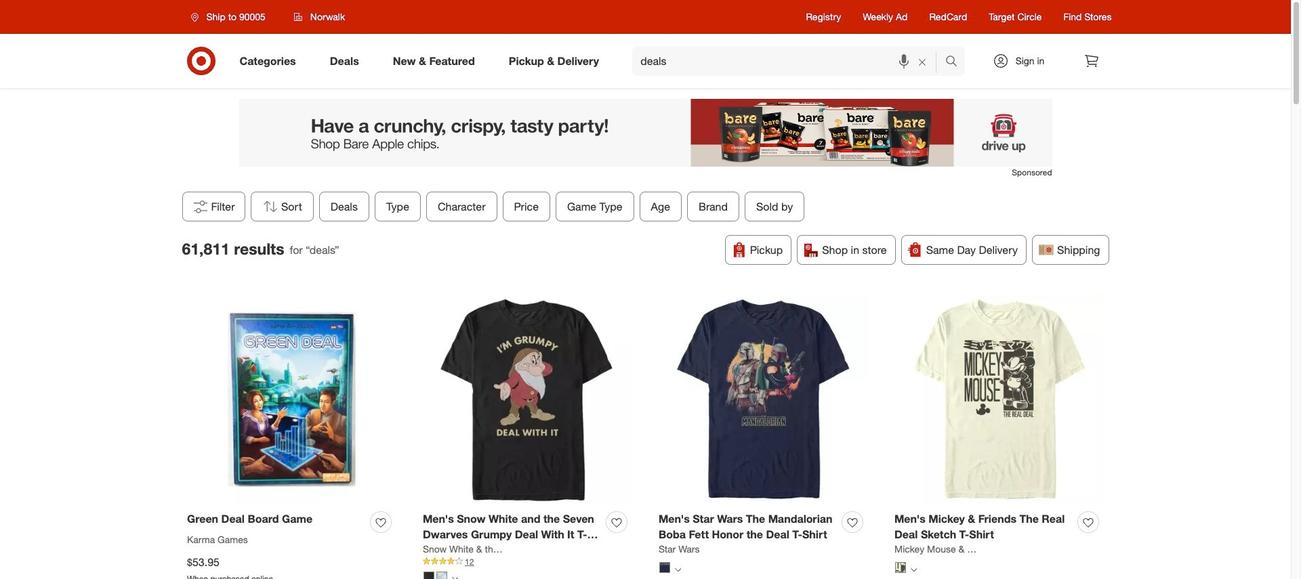 Task type: describe. For each thing, give the bounding box(es) containing it.
all colors element for beige icon
[[911, 566, 917, 574]]

black image
[[424, 572, 435, 580]]

all colors image for all colors element associated with beige icon
[[911, 568, 917, 574]]

beige image
[[896, 563, 906, 574]]

advertisement element
[[239, 99, 1052, 167]]

all colors element for navy blue icon
[[675, 566, 681, 574]]



Task type: vqa. For each thing, say whether or not it's contained in the screenshot.
the Apple iPhone 14 Pro image
no



Task type: locate. For each thing, give the bounding box(es) containing it.
1 horizontal spatial all colors image
[[911, 568, 917, 574]]

0 horizontal spatial all colors element
[[452, 575, 458, 580]]

all colors image
[[911, 568, 917, 574], [452, 576, 458, 580]]

0 vertical spatial all colors image
[[911, 568, 917, 574]]

green deal board game image
[[187, 295, 397, 504]]

all colors image
[[675, 568, 681, 574]]

What can we help you find? suggestions appear below search field
[[633, 46, 949, 76]]

all colors image right tie dye icon
[[452, 576, 458, 580]]

all colors element right tie dye icon
[[452, 575, 458, 580]]

all colors image for the left all colors element
[[452, 576, 458, 580]]

0 horizontal spatial all colors image
[[452, 576, 458, 580]]

navy blue image
[[660, 563, 670, 574]]

men's star wars the mandalorian boba fett honor the deal t-shirt image
[[659, 295, 868, 504], [659, 295, 868, 504]]

men's mickey & friends the real deal sketch t-shirt image
[[895, 295, 1104, 504], [895, 295, 1104, 504]]

all colors element right beige icon
[[911, 566, 917, 574]]

1 vertical spatial all colors image
[[452, 576, 458, 580]]

tie dye image
[[437, 572, 447, 580]]

2 horizontal spatial all colors element
[[911, 566, 917, 574]]

all colors image right beige icon
[[911, 568, 917, 574]]

men's snow white and the seven dwarves grumpy deal with it t-shirt image
[[423, 295, 632, 504], [423, 295, 632, 504]]

1 horizontal spatial all colors element
[[675, 566, 681, 574]]

all colors element right navy blue icon
[[675, 566, 681, 574]]

all colors element
[[675, 566, 681, 574], [911, 566, 917, 574], [452, 575, 458, 580]]



